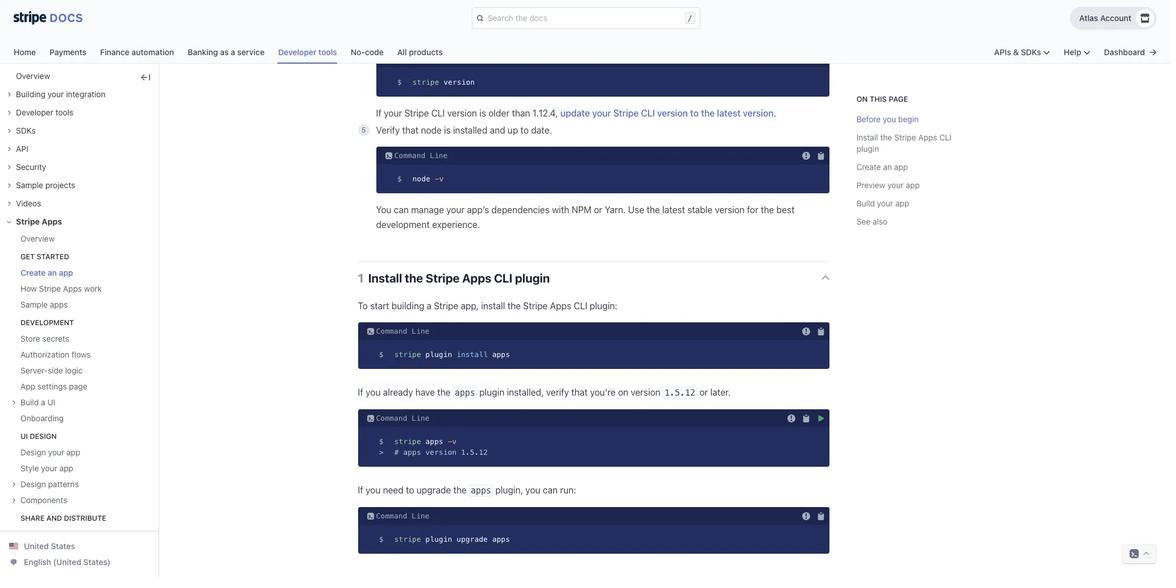 Task type: vqa. For each thing, say whether or not it's contained in the screenshot.
the bottommost 'payments'
no



Task type: locate. For each thing, give the bounding box(es) containing it.
node up manage
[[413, 175, 430, 183]]

older
[[489, 108, 510, 118]]

if for if you already have the apps plugin installed, verify that you're on version 1.5.12 or later.
[[358, 387, 363, 398]]

to inside "if you need to upgrade the apps plugin, you can run:"
[[406, 485, 414, 495]]

app up how stripe apps work at the left of the page
[[59, 268, 73, 278]]

0 horizontal spatial developer tools
[[16, 107, 73, 117]]

latest left .
[[717, 108, 741, 118]]

you for already
[[366, 387, 381, 398]]

ui
[[47, 398, 55, 407], [20, 432, 28, 441]]

dropdown closed image inside components link
[[11, 498, 16, 503]]

0 vertical spatial overview link
[[7, 71, 50, 82]]

dropdown closed image inside "api" link
[[7, 147, 11, 151]]

can
[[606, 28, 620, 39], [394, 205, 409, 215], [543, 485, 558, 495]]

apps left "work"
[[63, 284, 82, 293]]

svg image
[[802, 152, 810, 160], [817, 152, 825, 160], [802, 327, 810, 335], [817, 327, 825, 335], [802, 414, 810, 422], [802, 512, 810, 520]]

1 design from the top
[[20, 448, 46, 457]]

or inside you can manage your app's dependencies with npm or yarn. use the latest stable version for the best development experience.
[[594, 205, 603, 215]]

that for you're
[[402, 28, 419, 39]]

apps left plugin:
[[550, 301, 572, 311]]

you're
[[421, 28, 447, 39], [590, 387, 616, 398]]

.
[[774, 108, 776, 118]]

style
[[20, 464, 39, 473]]

dropdown closed image inside developer tools link
[[7, 110, 11, 115]]

create an app up preview your app
[[857, 162, 908, 172]]

apps inside install the stripe apps cli plugin
[[919, 133, 938, 142]]

1 vertical spatial a
[[427, 301, 432, 311]]

1 horizontal spatial ui
[[47, 398, 55, 407]]

0 vertical spatial page
[[889, 94, 908, 104]]

command right code
[[394, 55, 426, 63]]

0 vertical spatial create an app
[[857, 162, 908, 172]]

- up manage
[[435, 175, 439, 183]]

latest left stable
[[663, 205, 685, 215]]

apps inside if you already have the apps plugin installed, verify that you're on version 1.5.12 or later.
[[455, 388, 475, 398]]

stripe down need on the bottom of the page
[[394, 535, 421, 544]]

overview link for sdks "link"
[[7, 71, 50, 82]]

0 horizontal spatial v
[[439, 175, 444, 183]]

1 horizontal spatial can
[[543, 485, 558, 495]]

dropdown closed image
[[7, 129, 11, 133], [7, 147, 11, 151], [11, 400, 16, 405], [11, 482, 16, 487]]

1 horizontal spatial upgrade
[[457, 535, 488, 544]]

1 vertical spatial node
[[413, 175, 430, 183]]

1.12.4,
[[533, 108, 558, 118]]

a right as in the top of the page
[[231, 47, 235, 57]]

2 verify from the top
[[376, 125, 400, 135]]

2 horizontal spatial a
[[427, 301, 432, 311]]

developer tools link
[[278, 44, 351, 64], [7, 107, 73, 118]]

banking as a service
[[188, 47, 265, 57]]

1 vertical spatial overview
[[20, 234, 55, 243]]

sample down 'security' link
[[16, 180, 43, 190]]

0 horizontal spatial an
[[48, 268, 57, 278]]

sdks right &
[[1021, 47, 1041, 57]]

1 horizontal spatial v
[[452, 437, 457, 446]]

command down start
[[376, 327, 407, 336]]

verify for verify that you're using cli version 1.12.4 or newer. you can check by running:
[[376, 28, 400, 39]]

0 vertical spatial developer
[[278, 47, 317, 57]]

1 horizontal spatial developer tools link
[[278, 44, 351, 64]]

0 vertical spatial design
[[20, 448, 46, 457]]

line for apps
[[412, 414, 430, 423]]

dropdown closed image up components link
[[11, 482, 16, 487]]

2 horizontal spatial can
[[606, 28, 620, 39]]

can inside "if you need to upgrade the apps plugin, you can run:"
[[543, 485, 558, 495]]

0 horizontal spatial developer tools link
[[7, 107, 73, 118]]

0 vertical spatial ui
[[47, 398, 55, 407]]

2 vertical spatial a
[[41, 398, 45, 407]]

1 horizontal spatial and
[[490, 125, 505, 135]]

authorization flows link
[[11, 349, 91, 361]]

and up distribution options at the bottom left of page
[[46, 514, 62, 523]]

can left the "run:" at left
[[543, 485, 558, 495]]

ui left "design"
[[20, 432, 28, 441]]

you inside you can manage your app's dependencies with npm or yarn. use the latest stable version for the best development experience.
[[376, 205, 392, 215]]

0 horizontal spatial can
[[394, 205, 409, 215]]

0 vertical spatial latest
[[717, 108, 741, 118]]

2 horizontal spatial or
[[700, 387, 708, 398]]

install the stripe apps cli plugin
[[857, 133, 952, 154], [368, 271, 550, 285]]

line up node -v
[[430, 151, 448, 160]]

0 horizontal spatial a
[[41, 398, 45, 407]]

dropdown closed image for api
[[7, 147, 11, 151]]

server-side logic
[[20, 366, 83, 375]]

developer right service
[[278, 47, 317, 57]]

1 horizontal spatial 1.5.12
[[665, 388, 696, 398]]

a right building
[[427, 301, 432, 311]]

line up stripe version
[[430, 55, 448, 63]]

dropdown closed image for security
[[7, 165, 11, 170]]

command line for plugin
[[376, 327, 430, 336]]

create an app link for how stripe apps work link
[[11, 267, 73, 279]]

command line down need on the bottom of the page
[[376, 512, 430, 520]]

an inside create an app 'link'
[[48, 268, 57, 278]]

plugin
[[857, 144, 879, 154], [515, 271, 550, 285], [426, 350, 452, 359], [479, 387, 505, 398], [426, 535, 452, 544]]

create an app down get started
[[20, 268, 73, 278]]

check
[[623, 28, 648, 39]]

dropdown closed image for design patterns
[[11, 482, 16, 487]]

line for plugin
[[412, 327, 430, 336]]

command line down building
[[376, 327, 430, 336]]

developer tools left "no-"
[[278, 47, 337, 57]]

1 vertical spatial tools
[[55, 107, 73, 117]]

1 vertical spatial install
[[457, 350, 488, 359]]

install down app,
[[457, 350, 488, 359]]

0 horizontal spatial create an app
[[20, 268, 73, 278]]

apps down how stripe apps work link
[[50, 300, 68, 309]]

distribution
[[20, 529, 63, 539]]

dropdown closed image
[[7, 92, 11, 97], [7, 110, 11, 115], [7, 165, 11, 170], [7, 183, 11, 188], [7, 201, 11, 206], [11, 498, 16, 503]]

sample
[[16, 180, 43, 190], [20, 300, 48, 309]]

0 horizontal spatial install
[[368, 271, 402, 285]]

dropdown closed image up 'dropdown open' icon at the top
[[7, 201, 11, 206]]

api link
[[7, 143, 28, 155]]

1 vertical spatial page
[[69, 382, 87, 391]]

apis
[[994, 47, 1011, 57]]

apps left plugin,
[[471, 486, 491, 496]]

1 horizontal spatial create
[[857, 162, 881, 172]]

app up style your app
[[66, 448, 80, 457]]

your inside 'link'
[[48, 448, 64, 457]]

see
[[857, 217, 871, 226]]

the
[[701, 108, 715, 118], [881, 133, 892, 142], [647, 205, 660, 215], [761, 205, 774, 215], [405, 271, 423, 285], [508, 301, 521, 311], [437, 387, 451, 398], [453, 485, 467, 495]]

you inside if you already have the apps plugin installed, verify that you're on version 1.5.12 or later.
[[366, 387, 381, 398]]

0 vertical spatial -
[[435, 175, 439, 183]]

line
[[430, 55, 448, 63], [430, 151, 448, 160], [412, 327, 430, 336], [412, 414, 430, 423], [412, 512, 430, 520]]

apps right have
[[455, 388, 475, 398]]

install the stripe apps cli plugin link
[[857, 133, 952, 154], [358, 262, 829, 292]]

npm
[[572, 205, 592, 215]]

v up "if you need to upgrade the apps plugin, you can run:"
[[452, 437, 457, 446]]

can inside you can manage your app's dependencies with npm or yarn. use the latest stable version for the best development experience.
[[394, 205, 409, 215]]

0 vertical spatial upgrade
[[417, 485, 451, 495]]

overview link
[[7, 71, 50, 82], [11, 233, 55, 245]]

sample projects
[[16, 180, 75, 190]]

1 vertical spatial build
[[20, 398, 39, 407]]

installed
[[453, 125, 488, 135]]

version
[[490, 28, 519, 39], [444, 78, 475, 86], [447, 108, 477, 118], [657, 108, 688, 118], [743, 108, 774, 118], [715, 205, 745, 215], [631, 387, 661, 398], [426, 448, 457, 457]]

than
[[512, 108, 530, 118]]

click to collapse the sidebar and hide the navigation image
[[141, 73, 150, 82]]

design for design your app
[[20, 448, 46, 457]]

0 vertical spatial install the stripe apps cli plugin link
[[857, 133, 952, 154]]

if inside "if you need to upgrade the apps plugin, you can run:"
[[358, 485, 363, 495]]

that inside if you already have the apps plugin installed, verify that you're on version 1.5.12 or later.
[[572, 387, 588, 398]]

dropdown closed image up sdks "link"
[[7, 110, 11, 115]]

code
[[365, 47, 384, 57]]

finance automation link
[[100, 44, 188, 64]]

command line down already
[[376, 414, 430, 423]]

1 vertical spatial developer
[[16, 107, 53, 117]]

1.5.12
[[665, 388, 696, 398], [461, 448, 488, 457]]

1 vertical spatial you're
[[590, 387, 616, 398]]

create an app link up preview your app
[[857, 162, 908, 172]]

you left need on the bottom of the page
[[366, 485, 381, 495]]

0 horizontal spatial ui
[[20, 432, 28, 441]]

this
[[870, 94, 887, 104]]

0 horizontal spatial tools
[[55, 107, 73, 117]]

that right 'verify'
[[572, 387, 588, 398]]

upgrade down "if you need to upgrade the apps plugin, you can run:"
[[457, 535, 488, 544]]

design inside design patterns "link"
[[20, 479, 46, 489]]

building your integration
[[16, 89, 106, 99]]

logic
[[65, 366, 83, 375]]

1 horizontal spatial install the stripe apps cli plugin
[[857, 133, 952, 154]]

apps inside "if you need to upgrade the apps plugin, you can run:"
[[471, 486, 491, 496]]

can left check
[[606, 28, 620, 39]]

1 horizontal spatial create an app
[[857, 162, 908, 172]]

0 horizontal spatial upgrade
[[417, 485, 451, 495]]

that
[[402, 28, 419, 39], [402, 125, 419, 135], [572, 387, 588, 398]]

you down search the docs text box
[[588, 28, 603, 39]]

1 vertical spatial that
[[402, 125, 419, 135]]

0 vertical spatial create
[[857, 162, 881, 172]]

tools
[[319, 47, 337, 57], [55, 107, 73, 117]]

is
[[480, 108, 486, 118], [444, 125, 451, 135]]

best
[[777, 205, 795, 215]]

dropdown closed image up videos link
[[7, 183, 11, 188]]

if you already have the apps plugin installed, verify that you're on version 1.5.12 or later.
[[358, 387, 731, 398]]

design down style
[[20, 479, 46, 489]]

page for app settings page
[[69, 382, 87, 391]]

2 vertical spatial can
[[543, 485, 558, 495]]

1 vertical spatial install the stripe apps cli plugin link
[[358, 262, 829, 292]]

english (united states)
[[24, 557, 111, 567]]

0 vertical spatial developer tools
[[278, 47, 337, 57]]

0 vertical spatial if
[[376, 108, 382, 118]]

create
[[857, 162, 881, 172], [20, 268, 46, 278]]

dropdown closed image inside the build a ui link
[[11, 400, 16, 405]]

apps down plugin,
[[492, 535, 510, 544]]

0 vertical spatial tools
[[319, 47, 337, 57]]

1 verify from the top
[[376, 28, 400, 39]]

dependencies
[[492, 205, 550, 215]]

sample inside sample apps link
[[20, 300, 48, 309]]

your for style your app
[[41, 464, 57, 473]]

you left begin
[[883, 114, 896, 124]]

1 vertical spatial -
[[448, 437, 452, 446]]

or right npm
[[594, 205, 603, 215]]

0 horizontal spatial and
[[46, 514, 62, 523]]

videos link
[[7, 198, 41, 209]]

an image of the stripe logo image
[[14, 11, 82, 25]]

node -v
[[413, 175, 444, 183]]

page down logic
[[69, 382, 87, 391]]

0 vertical spatial a
[[231, 47, 235, 57]]

command down need on the bottom of the page
[[376, 512, 407, 520]]

dropdown closed image inside building your integration link
[[7, 92, 11, 97]]

dropdown closed image for videos
[[7, 201, 11, 206]]

manage
[[411, 205, 444, 215]]

line down building
[[412, 327, 430, 336]]

command down already
[[376, 414, 407, 423]]

svg image inside install the stripe apps cli plugin link
[[822, 274, 829, 282]]

ui design
[[20, 432, 57, 441]]

dropdown closed image inside videos link
[[7, 201, 11, 206]]

or
[[547, 28, 556, 39], [594, 205, 603, 215], [700, 387, 708, 398]]

no-code
[[351, 47, 384, 57]]

upgrade
[[417, 485, 451, 495], [457, 535, 488, 544]]

dropdown closed image left components
[[11, 498, 16, 503]]

stripe down all products "link"
[[413, 78, 439, 86]]

stripe up already
[[394, 350, 421, 359]]

components
[[20, 495, 67, 505]]

1 horizontal spatial a
[[231, 47, 235, 57]]

before
[[857, 114, 881, 124]]

sdks inside button
[[1021, 47, 1041, 57]]

dropdown closed image left the api
[[7, 147, 11, 151]]

line up stripe plugin upgrade apps
[[412, 512, 430, 520]]

1 horizontal spatial you're
[[590, 387, 616, 398]]

1 vertical spatial install the stripe apps cli plugin
[[368, 271, 550, 285]]

ui down app settings page link
[[47, 398, 55, 407]]

0 vertical spatial or
[[547, 28, 556, 39]]

development
[[20, 318, 74, 327]]

start
[[370, 301, 389, 311]]

sample for sample projects
[[16, 180, 43, 190]]

if for if your stripe cli version is older than 1.12.4, update your stripe cli version to the latest version .
[[376, 108, 382, 118]]

install inside install the stripe apps cli plugin
[[857, 133, 878, 142]]

1 vertical spatial an
[[48, 268, 57, 278]]

app
[[20, 382, 35, 391]]

on this page
[[857, 94, 908, 104]]

command line
[[394, 55, 448, 63], [394, 151, 448, 160], [376, 327, 430, 336], [376, 414, 430, 423], [376, 512, 430, 520]]

0 vertical spatial 1.5.12
[[665, 388, 696, 398]]

1 vertical spatial or
[[594, 205, 603, 215]]

dropdown closed image inside sdks "link"
[[7, 129, 11, 133]]

you right plugin,
[[526, 485, 541, 495]]

and
[[490, 125, 505, 135], [46, 514, 62, 523]]

get started
[[20, 253, 69, 261]]

1 vertical spatial if
[[358, 387, 363, 398]]

command line up node -v
[[394, 151, 448, 160]]

command for plugin upgrade apps
[[376, 512, 407, 520]]

dropdown closed image up "api" link
[[7, 129, 11, 133]]

build up see
[[857, 198, 875, 208]]

1 horizontal spatial developer tools
[[278, 47, 337, 57]]

0 horizontal spatial create an app link
[[11, 267, 73, 279]]

1.5.12 inside if you already have the apps plugin installed, verify that you're on version 1.5.12 or later.
[[665, 388, 696, 398]]

tools left "no-"
[[319, 47, 337, 57]]

already
[[383, 387, 413, 398]]

sample inside sample projects link
[[16, 180, 43, 190]]

0 vertical spatial create an app link
[[857, 162, 908, 172]]

design inside "design your app" 'link'
[[20, 448, 46, 457]]

you're inside if you already have the apps plugin installed, verify that you're on version 1.5.12 or later.
[[590, 387, 616, 398]]

dropdown closed image for building your integration
[[7, 92, 11, 97]]

plugin left installed,
[[479, 387, 505, 398]]

that for node
[[402, 125, 419, 135]]

1 vertical spatial is
[[444, 125, 451, 135]]

run:
[[560, 485, 576, 495]]

you up the development
[[376, 205, 392, 215]]

2 vertical spatial if
[[358, 485, 363, 495]]

1 vertical spatial sdks
[[16, 126, 36, 135]]

/
[[688, 14, 693, 23]]

install right app,
[[481, 301, 505, 311]]

0 horizontal spatial developer
[[16, 107, 53, 117]]

overview link up building
[[7, 71, 50, 82]]

build for build your app
[[857, 198, 875, 208]]

tab list
[[14, 44, 443, 64]]

install down before
[[857, 133, 878, 142]]

- up "if you need to upgrade the apps plugin, you can run:"
[[448, 437, 452, 446]]

dropdown closed image inside sample projects link
[[7, 183, 11, 188]]

1 vertical spatial v
[[452, 437, 457, 446]]

1 vertical spatial latest
[[663, 205, 685, 215]]

1 vertical spatial developer tools link
[[7, 107, 73, 118]]

verify
[[376, 28, 400, 39], [376, 125, 400, 135]]

side
[[48, 366, 63, 375]]

page right the this
[[889, 94, 908, 104]]

verify for verify that node is installed and up to date.
[[376, 125, 400, 135]]

0 vertical spatial verify
[[376, 28, 400, 39]]

create up preview
[[857, 162, 881, 172]]

create an app
[[857, 162, 908, 172], [20, 268, 73, 278]]

apps down begin
[[919, 133, 938, 142]]

version inside stripe apps -v # apps version 1.5.12
[[426, 448, 457, 457]]

0 horizontal spatial you
[[376, 205, 392, 215]]

-
[[435, 175, 439, 183], [448, 437, 452, 446]]

sdks up the api
[[16, 126, 36, 135]]

how stripe apps work
[[20, 284, 102, 293]]

your for design your app
[[48, 448, 64, 457]]

you
[[588, 28, 603, 39], [376, 205, 392, 215]]

2 vertical spatial or
[[700, 387, 708, 398]]

0 vertical spatial install
[[481, 301, 505, 311]]

design up style
[[20, 448, 46, 457]]

install the stripe apps cli plugin up app,
[[368, 271, 550, 285]]

1 horizontal spatial to
[[521, 125, 529, 135]]

app up build your app link
[[906, 180, 920, 190]]

2 vertical spatial that
[[572, 387, 588, 398]]

flows
[[72, 350, 91, 359]]

the inside if you already have the apps plugin installed, verify that you're on version 1.5.12 or later.
[[437, 387, 451, 398]]

stripe inside stripe apps -v # apps version 1.5.12
[[394, 437, 421, 446]]

if inside if you already have the apps plugin installed, verify that you're on version 1.5.12 or later.
[[358, 387, 363, 398]]

sample apps link
[[11, 299, 68, 311]]

app down preview your app link
[[896, 198, 909, 208]]

overview up building
[[16, 71, 50, 81]]

command line for -v
[[394, 151, 448, 160]]

also
[[873, 217, 888, 226]]

line for plugin upgrade apps
[[412, 512, 430, 520]]

dropdown closed image for build a ui
[[11, 400, 16, 405]]

1 horizontal spatial an
[[883, 162, 892, 172]]

command up node -v
[[394, 151, 426, 160]]

1 vertical spatial create an app
[[20, 268, 73, 278]]

building
[[16, 89, 45, 99]]

create an app link
[[857, 162, 908, 172], [11, 267, 73, 279]]

english
[[24, 557, 51, 567]]

1 horizontal spatial install
[[857, 133, 878, 142]]

1 vertical spatial create an app link
[[11, 267, 73, 279]]

can up the development
[[394, 205, 409, 215]]

settings
[[37, 382, 67, 391]]

states
[[51, 541, 75, 551]]

date.
[[531, 125, 552, 135]]

0 horizontal spatial build
[[20, 398, 39, 407]]

that up all
[[402, 28, 419, 39]]

update
[[561, 108, 590, 118]]

1 horizontal spatial or
[[594, 205, 603, 215]]

0 vertical spatial sample
[[16, 180, 43, 190]]

and left the up
[[490, 125, 505, 135]]

stripe for stripe version
[[413, 78, 439, 86]]

developer tools
[[278, 47, 337, 57], [16, 107, 73, 117]]

stripe up #
[[394, 437, 421, 446]]

overview link down "stripe apps"
[[11, 233, 55, 245]]

0 horizontal spatial create
[[20, 268, 46, 278]]

1.5.12 left later.
[[665, 388, 696, 398]]

1 vertical spatial install
[[368, 271, 402, 285]]

- inside stripe apps -v # apps version 1.5.12
[[448, 437, 452, 446]]

1.5.12 up "if you need to upgrade the apps plugin, you can run:"
[[461, 448, 488, 457]]

create up the how
[[20, 268, 46, 278]]

1 horizontal spatial install the stripe apps cli plugin link
[[857, 133, 952, 154]]

dropdown closed image down "api" link
[[7, 165, 11, 170]]

plugin up have
[[426, 350, 452, 359]]

you
[[883, 114, 896, 124], [366, 387, 381, 398], [366, 485, 381, 495], [526, 485, 541, 495]]

app up patterns
[[59, 464, 73, 473]]

1 horizontal spatial create an app link
[[857, 162, 908, 172]]

command for plugin
[[376, 327, 407, 336]]

plugin down before
[[857, 144, 879, 154]]

0 vertical spatial that
[[402, 28, 419, 39]]

dropdown closed image left building
[[7, 92, 11, 97]]

build for build a ui
[[20, 398, 39, 407]]

if your stripe cli version is older than 1.12.4, update your stripe cli version to the latest version .
[[376, 108, 776, 118]]

onboarding link
[[11, 413, 64, 424]]

dropdown closed image inside 'security' link
[[7, 165, 11, 170]]

an up preview your app
[[883, 162, 892, 172]]

dropdown closed image inside design patterns "link"
[[11, 482, 16, 487]]

2 design from the top
[[20, 479, 46, 489]]

svg image
[[385, 152, 392, 159], [822, 274, 829, 282], [367, 328, 374, 335], [787, 414, 795, 422], [817, 414, 825, 422], [367, 415, 374, 422], [817, 512, 825, 520], [367, 513, 374, 520]]

newer.
[[558, 28, 585, 39]]

stripe inside install the stripe apps cli plugin
[[895, 133, 916, 142]]

your for preview your app
[[888, 180, 904, 190]]

install the stripe apps cli plugin link down begin
[[857, 133, 952, 154]]

tools down building your integration
[[55, 107, 73, 117]]

1 vertical spatial and
[[46, 514, 62, 523]]

service
[[237, 47, 265, 57]]

your for build your app
[[877, 198, 893, 208]]



Task type: describe. For each thing, give the bounding box(es) containing it.
(united
[[53, 557, 81, 567]]

apps down have
[[426, 437, 443, 446]]

version inside you can manage your app's dependencies with npm or yarn. use the latest stable version for the best development experience.
[[715, 205, 745, 215]]

1 horizontal spatial you
[[588, 28, 603, 39]]

1 vertical spatial upgrade
[[457, 535, 488, 544]]

started
[[37, 253, 69, 261]]

version inside if you already have the apps plugin installed, verify that you're on version 1.5.12 or later.
[[631, 387, 661, 398]]

to
[[358, 301, 368, 311]]

overview link for how stripe apps work link
[[11, 233, 55, 245]]

v inside stripe apps -v # apps version 1.5.12
[[452, 437, 457, 446]]

dropdown closed image for sdks
[[7, 129, 11, 133]]

products
[[409, 47, 443, 57]]

you for need
[[366, 485, 381, 495]]

authorization
[[20, 350, 69, 359]]

preview your app
[[857, 180, 920, 190]]

line for -v
[[430, 151, 448, 160]]

store
[[20, 334, 40, 344]]

apps up installed,
[[492, 350, 510, 359]]

latest inside you can manage your app's dependencies with npm or yarn. use the latest stable version for the best development experience.
[[663, 205, 685, 215]]

apps up app,
[[462, 271, 492, 285]]

all products
[[397, 47, 443, 57]]

have
[[416, 387, 435, 398]]

help
[[1064, 47, 1082, 57]]

integration
[[66, 89, 106, 99]]

how stripe apps work link
[[11, 283, 102, 295]]

0 vertical spatial v
[[439, 175, 444, 183]]

0 horizontal spatial -
[[435, 175, 439, 183]]

no-
[[351, 47, 365, 57]]

Search the docs text field
[[486, 9, 683, 27]]

for
[[747, 205, 759, 215]]

plugin up to start building a stripe app, install the stripe apps cli plugin:
[[515, 271, 550, 285]]

0 vertical spatial node
[[421, 125, 442, 135]]

plugin down "if you need to upgrade the apps plugin, you can run:"
[[426, 535, 452, 544]]

design your app
[[20, 448, 80, 457]]

us image
[[9, 542, 18, 551]]

command for apps
[[376, 414, 407, 423]]

app up preview your app
[[894, 162, 908, 172]]

1 horizontal spatial latest
[[717, 108, 741, 118]]

1.5.12 inside stripe apps -v # apps version 1.5.12
[[461, 448, 488, 457]]

stripe apps
[[16, 217, 62, 226]]

account
[[1101, 13, 1132, 23]]

app settings page link
[[11, 381, 87, 392]]

building your integration link
[[7, 89, 106, 100]]

the inside "if you need to upgrade the apps plugin, you can run:"
[[453, 485, 467, 495]]

app settings page
[[20, 382, 87, 391]]

preview your app link
[[857, 180, 920, 190]]

server-
[[20, 366, 48, 375]]

update your stripe cli version to the latest version link
[[561, 108, 774, 118]]

0 vertical spatial to
[[690, 108, 699, 118]]

sample apps
[[20, 300, 68, 309]]

payments
[[50, 47, 86, 57]]

stripe plugin install apps
[[394, 350, 510, 359]]

finance
[[100, 47, 129, 57]]

get
[[20, 253, 35, 261]]

command line up stripe version
[[394, 55, 448, 63]]

dropdown closed image for developer tools
[[7, 110, 11, 115]]

sample for sample apps
[[20, 300, 48, 309]]

build your app
[[857, 198, 909, 208]]

0 horizontal spatial you're
[[421, 28, 447, 39]]

using
[[449, 28, 471, 39]]

projects
[[45, 180, 75, 190]]

a inside "tab list"
[[231, 47, 235, 57]]

0 vertical spatial an
[[883, 162, 892, 172]]

atlas account button
[[1071, 7, 1157, 30]]

development
[[376, 220, 430, 230]]

your for if your stripe cli version is older than 1.12.4, update your stripe cli version to the latest version .
[[384, 108, 402, 118]]

english (united states) button
[[9, 557, 111, 568]]

you for begin
[[883, 114, 896, 124]]

united states
[[24, 541, 75, 551]]

automation
[[132, 47, 174, 57]]

1.12.4
[[522, 28, 545, 39]]

by
[[650, 28, 660, 39]]

0 horizontal spatial install the stripe apps cli plugin link
[[358, 262, 829, 292]]

plugin inside install the stripe apps cli plugin
[[857, 144, 879, 154]]

options
[[65, 529, 92, 539]]

/ button
[[473, 8, 700, 28]]

on
[[618, 387, 629, 398]]

command for -v
[[394, 151, 426, 160]]

share
[[20, 514, 45, 523]]

payments link
[[50, 44, 100, 64]]

#
[[394, 448, 399, 457]]

plugin:
[[590, 301, 618, 311]]

building
[[392, 301, 424, 311]]

stripe for stripe apps -v # apps version 1.5.12
[[394, 437, 421, 446]]

dashboard
[[1104, 47, 1145, 57]]

work
[[84, 284, 102, 293]]

yarn.
[[605, 205, 626, 215]]

page for on this page
[[889, 94, 908, 104]]

verify
[[546, 387, 569, 398]]

sdks inside "link"
[[16, 126, 36, 135]]

as
[[220, 47, 229, 57]]

see also link
[[857, 217, 888, 226]]

later.
[[711, 387, 731, 398]]

command line for plugin upgrade apps
[[376, 512, 430, 520]]

0 vertical spatial and
[[490, 125, 505, 135]]

server-side logic link
[[11, 365, 83, 376]]

all
[[397, 47, 407, 57]]

installed,
[[507, 387, 544, 398]]

create an app link for preview your app link
[[857, 162, 908, 172]]

banking
[[188, 47, 218, 57]]

or inside if you already have the apps plugin installed, verify that you're on version 1.5.12 or later.
[[700, 387, 708, 398]]

overview for how stripe apps work link overview link
[[20, 234, 55, 243]]

experience.
[[432, 220, 480, 230]]

sdks link
[[7, 125, 36, 136]]

up
[[508, 125, 518, 135]]

dropdown closed image for components
[[11, 498, 16, 503]]

verify that you're using cli version 1.12.4 or newer. you can check by running:
[[376, 28, 696, 39]]

videos
[[16, 198, 41, 208]]

1 horizontal spatial is
[[480, 108, 486, 118]]

home link
[[14, 44, 50, 64]]

1 horizontal spatial tools
[[319, 47, 337, 57]]

sample projects link
[[7, 180, 75, 191]]

0 vertical spatial developer tools link
[[278, 44, 351, 64]]

plugin inside if you already have the apps plugin installed, verify that you're on version 1.5.12 or later.
[[479, 387, 505, 398]]

help button
[[1064, 47, 1091, 58]]

style your app
[[20, 464, 73, 473]]

style your app link
[[11, 463, 73, 474]]

use
[[628, 205, 644, 215]]

secrets
[[42, 334, 69, 344]]

verify that node is installed and up to date.
[[376, 125, 552, 135]]

security
[[16, 162, 46, 172]]

command line for apps
[[376, 414, 430, 423]]

apps up "started" on the left
[[42, 217, 62, 226]]

apis & sdks
[[994, 47, 1041, 57]]

if for if you need to upgrade the apps plugin, you can run:
[[358, 485, 363, 495]]

api
[[16, 144, 28, 154]]

app's
[[467, 205, 489, 215]]

united states button
[[9, 541, 75, 552]]

before you begin
[[857, 114, 919, 124]]

design for design patterns
[[20, 479, 46, 489]]

running:
[[662, 28, 696, 39]]

authorization flows
[[20, 350, 91, 359]]

dropdown open image
[[7, 220, 11, 224]]

overview for overview link related to sdks "link"
[[16, 71, 50, 81]]

0 horizontal spatial or
[[547, 28, 556, 39]]

1 vertical spatial to
[[521, 125, 529, 135]]

stripe for stripe plugin install apps
[[394, 350, 421, 359]]

1 vertical spatial ui
[[20, 432, 28, 441]]

upgrade inside "if you need to upgrade the apps plugin, you can run:"
[[417, 485, 451, 495]]

tab list containing home
[[14, 44, 443, 64]]

build a ui link
[[11, 397, 55, 408]]

stripe for stripe plugin upgrade apps
[[394, 535, 421, 544]]

how
[[20, 284, 37, 293]]

your inside you can manage your app's dependencies with npm or yarn. use the latest stable version for the best development experience.
[[447, 205, 465, 215]]

build a ui
[[20, 398, 55, 407]]

your for building your integration
[[48, 89, 64, 99]]

the inside install the stripe apps cli plugin
[[881, 133, 892, 142]]

dropdown closed image for sample projects
[[7, 183, 11, 188]]

app,
[[461, 301, 479, 311]]

apps right #
[[403, 448, 421, 457]]



